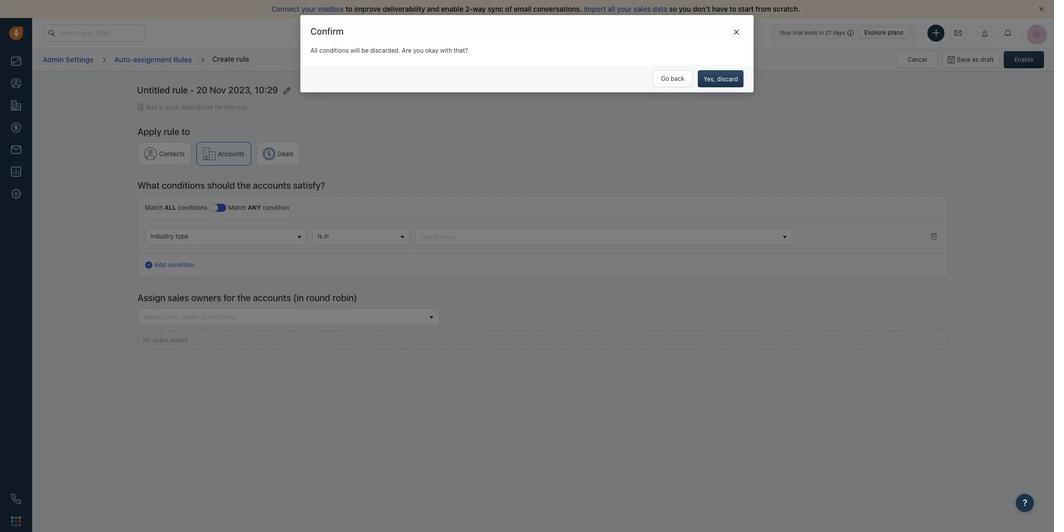 Task type: vqa. For each thing, say whether or not it's contained in the screenshot.
Confirm dialog
yes



Task type: describe. For each thing, give the bounding box(es) containing it.
1 horizontal spatial condition
[[263, 204, 289, 212]]

1 horizontal spatial in
[[820, 29, 824, 36]]

assign
[[138, 293, 165, 304]]

create
[[212, 55, 235, 63]]

confirm
[[311, 26, 344, 37]]

industry
[[151, 233, 174, 240]]

conditions for what
[[162, 180, 205, 191]]

cancel button
[[898, 51, 938, 68]]

save
[[957, 56, 971, 63]]

phone element
[[6, 490, 26, 510]]

with
[[440, 47, 452, 54]]

what
[[138, 180, 160, 191]]

go
[[661, 75, 670, 82]]

all
[[311, 47, 318, 54]]

round
[[306, 293, 330, 304]]

assignment
[[133, 55, 172, 64]]

rule for untitled rule - 20 nov 2023, 10:29
[[172, 85, 188, 96]]

rules
[[174, 55, 192, 64]]

2023,
[[228, 85, 253, 96]]

Search your CRM... text field
[[44, 24, 145, 41]]

satisfy?
[[293, 180, 325, 191]]

2-
[[466, 5, 473, 13]]

freshworks switcher image
[[11, 517, 21, 527]]

contacts
[[159, 150, 185, 158]]

of
[[505, 5, 512, 13]]

description
[[181, 104, 213, 111]]

rule for apply rule to
[[164, 127, 180, 137]]

days
[[833, 29, 846, 36]]

don't
[[693, 5, 711, 13]]

deals
[[278, 150, 294, 158]]

as
[[973, 56, 979, 63]]

what conditions should the accounts satisfy?
[[138, 180, 325, 191]]

deals link
[[256, 142, 300, 166]]

20
[[197, 85, 208, 96]]

add a quick description for this rule
[[146, 104, 247, 111]]

2 vertical spatial conditions
[[178, 204, 207, 212]]

and
[[427, 5, 440, 13]]

connect your mailbox link
[[272, 5, 346, 13]]

no users added
[[143, 337, 188, 344]]

all
[[608, 5, 616, 13]]

rule for create rule
[[237, 55, 249, 63]]

quick
[[164, 104, 180, 111]]

industry type
[[151, 233, 188, 240]]

owners
[[191, 293, 221, 304]]

ends
[[805, 29, 818, 36]]

be
[[362, 47, 369, 54]]

conversations.
[[534, 5, 582, 13]]

that?
[[454, 47, 468, 54]]

0 horizontal spatial condition
[[168, 261, 194, 269]]

admin
[[43, 55, 64, 64]]

match for match all conditions
[[145, 204, 163, 212]]

match for match any condition
[[229, 204, 246, 212]]

2 horizontal spatial to
[[730, 5, 737, 13]]

scratch.
[[774, 5, 801, 13]]

type
[[176, 233, 188, 240]]

you inside confirm dialog
[[414, 47, 424, 54]]

confirm dialog
[[301, 15, 754, 92]]

users
[[153, 337, 168, 344]]

should
[[207, 180, 235, 191]]

nov
[[210, 85, 226, 96]]

2 your from the left
[[617, 5, 632, 13]]

this
[[224, 104, 235, 111]]

industry type button
[[145, 228, 307, 245]]

21
[[826, 29, 832, 36]]

conditions for all
[[319, 47, 349, 54]]

is
[[318, 233, 322, 240]]

explore
[[865, 29, 887, 36]]

add for add condition
[[155, 261, 166, 269]]

trial
[[793, 29, 804, 36]]

explore plans
[[865, 29, 904, 36]]

1 horizontal spatial for
[[224, 293, 235, 304]]

will
[[351, 47, 360, 54]]

admin settings link
[[42, 52, 94, 67]]

cancel
[[908, 56, 928, 63]]

is in button
[[312, 228, 410, 245]]

accounts link
[[196, 142, 251, 166]]

connect your mailbox to improve deliverability and enable 2-way sync of email conversations. import all your sales data so you don't have to start from scratch.
[[272, 5, 801, 13]]

yes, discard button
[[698, 70, 744, 87]]

any
[[248, 204, 261, 212]]

your trial ends in 21 days
[[780, 29, 846, 36]]

enable
[[442, 5, 464, 13]]

robin)
[[333, 293, 357, 304]]

untitled
[[137, 85, 170, 96]]

are
[[402, 47, 412, 54]]

assign sales owners for the accounts (in round robin)
[[138, 293, 357, 304]]



Task type: locate. For each thing, give the bounding box(es) containing it.
1 vertical spatial accounts
[[253, 293, 291, 304]]

add down industry
[[155, 261, 166, 269]]

auto-assignment rules
[[114, 55, 192, 64]]

import
[[584, 5, 606, 13]]

to right mailbox
[[346, 5, 353, 13]]

email
[[514, 5, 532, 13]]

0 vertical spatial accounts
[[253, 180, 291, 191]]

import all your sales data link
[[584, 5, 670, 13]]

Select users, teams or territories search field
[[141, 312, 426, 323]]

added
[[170, 337, 188, 344]]

save as draft
[[957, 56, 995, 63]]

0 vertical spatial in
[[820, 29, 824, 36]]

1 horizontal spatial your
[[617, 5, 632, 13]]

to
[[346, 5, 353, 13], [730, 5, 737, 13], [182, 127, 190, 137]]

rule right create
[[237, 55, 249, 63]]

match left 'any'
[[229, 204, 246, 212]]

for
[[215, 104, 223, 111], [224, 293, 235, 304]]

in right is
[[324, 233, 329, 240]]

auto-
[[114, 55, 133, 64]]

your
[[780, 29, 792, 36]]

close image
[[1040, 7, 1045, 12]]

create rule
[[212, 55, 249, 63]]

conditions right all
[[319, 47, 349, 54]]

1 horizontal spatial you
[[679, 5, 691, 13]]

your right the all
[[617, 5, 632, 13]]

mailbox
[[318, 5, 344, 13]]

0 vertical spatial condition
[[263, 204, 289, 212]]

-
[[190, 85, 194, 96]]

untitled rule - 20 nov 2023, 10:29
[[137, 85, 278, 96]]

1 vertical spatial sales
[[168, 293, 189, 304]]

in
[[820, 29, 824, 36], [324, 233, 329, 240]]

auto-assignment rules link
[[114, 52, 192, 67]]

accounts
[[218, 150, 245, 158]]

to left start
[[730, 5, 737, 13]]

from
[[756, 5, 772, 13]]

1 vertical spatial the
[[237, 293, 251, 304]]

1 vertical spatial in
[[324, 233, 329, 240]]

0 vertical spatial conditions
[[319, 47, 349, 54]]

10:29
[[255, 85, 278, 96]]

to up contacts
[[182, 127, 190, 137]]

1 horizontal spatial sales
[[634, 5, 651, 13]]

1 match from the left
[[145, 204, 163, 212]]

conditions right all on the left
[[178, 204, 207, 212]]

accounts up match any condition
[[253, 180, 291, 191]]

0 vertical spatial sales
[[634, 5, 651, 13]]

match all conditions
[[145, 204, 207, 212]]

sync
[[488, 5, 504, 13]]

add condition link
[[145, 261, 194, 270]]

for left this
[[215, 104, 223, 111]]

yes,
[[704, 75, 716, 83]]

data
[[653, 5, 668, 13]]

match left all on the left
[[145, 204, 163, 212]]

1 accounts from the top
[[253, 180, 291, 191]]

a
[[159, 104, 163, 111]]

have
[[713, 5, 728, 13]]

accounts
[[253, 180, 291, 191], [253, 293, 291, 304]]

conditions up match all conditions
[[162, 180, 205, 191]]

0 horizontal spatial sales
[[168, 293, 189, 304]]

0 horizontal spatial for
[[215, 104, 223, 111]]

match any condition
[[229, 204, 289, 212]]

add for add a quick description for this rule
[[146, 104, 157, 111]]

1 vertical spatial add
[[155, 261, 166, 269]]

the right the should
[[237, 180, 251, 191]]

sales left data
[[634, 5, 651, 13]]

0 vertical spatial you
[[679, 5, 691, 13]]

rule up contacts
[[164, 127, 180, 137]]

all conditions will be discarded. are you okay with that?
[[311, 47, 468, 54]]

add condition
[[155, 261, 194, 269]]

deliverability
[[383, 5, 425, 13]]

save as draft button
[[942, 51, 1000, 68]]

conditions inside confirm dialog
[[319, 47, 349, 54]]

yes, discard
[[704, 75, 739, 83]]

settings
[[66, 55, 93, 64]]

plans
[[888, 29, 904, 36]]

1 vertical spatial you
[[414, 47, 424, 54]]

add
[[146, 104, 157, 111], [155, 261, 166, 269]]

0 horizontal spatial to
[[182, 127, 190, 137]]

2 the from the top
[[237, 293, 251, 304]]

connect
[[272, 5, 300, 13]]

send email image
[[955, 29, 962, 37]]

1 vertical spatial condition
[[168, 261, 194, 269]]

0 horizontal spatial you
[[414, 47, 424, 54]]

go back
[[661, 75, 685, 82]]

in inside is in button
[[324, 233, 329, 240]]

go back button
[[653, 70, 693, 87]]

1 your from the left
[[302, 5, 316, 13]]

what's new image
[[982, 30, 989, 37]]

0 horizontal spatial in
[[324, 233, 329, 240]]

rule left -
[[172, 85, 188, 96]]

you right so
[[679, 5, 691, 13]]

contacts link
[[138, 142, 191, 166]]

discard
[[718, 75, 739, 83]]

rule right this
[[237, 104, 247, 111]]

your
[[302, 5, 316, 13], [617, 5, 632, 13]]

you right are
[[414, 47, 424, 54]]

admin settings
[[43, 55, 93, 64]]

1 horizontal spatial to
[[346, 5, 353, 13]]

0 horizontal spatial match
[[145, 204, 163, 212]]

0 vertical spatial the
[[237, 180, 251, 191]]

1 horizontal spatial match
[[229, 204, 246, 212]]

so
[[670, 5, 678, 13]]

way
[[473, 5, 486, 13]]

back
[[671, 75, 685, 82]]

enable button
[[1004, 51, 1045, 68]]

1 vertical spatial conditions
[[162, 180, 205, 191]]

0 horizontal spatial your
[[302, 5, 316, 13]]

no
[[143, 337, 151, 344]]

for right owners
[[224, 293, 235, 304]]

condition right 'any'
[[263, 204, 289, 212]]

2 match from the left
[[229, 204, 246, 212]]

rule
[[237, 55, 249, 63], [172, 85, 188, 96], [237, 104, 247, 111], [164, 127, 180, 137]]

draft
[[981, 56, 995, 63]]

the right owners
[[237, 293, 251, 304]]

0 vertical spatial for
[[215, 104, 223, 111]]

0 vertical spatial add
[[146, 104, 157, 111]]

your left mailbox
[[302, 5, 316, 13]]

match
[[145, 204, 163, 212], [229, 204, 246, 212]]

Select value search field
[[418, 232, 780, 242]]

phone image
[[11, 495, 21, 505]]

in left 21
[[820, 29, 824, 36]]

condition down type
[[168, 261, 194, 269]]

sales right "assign"
[[168, 293, 189, 304]]

apply
[[138, 127, 162, 137]]

1 the from the top
[[237, 180, 251, 191]]

2 accounts from the top
[[253, 293, 291, 304]]

all
[[165, 204, 176, 212]]

discarded.
[[371, 47, 400, 54]]

improve
[[354, 5, 381, 13]]

condition
[[263, 204, 289, 212], [168, 261, 194, 269]]

explore plans link
[[859, 27, 909, 39]]

accounts up select users, teams or territories search box
[[253, 293, 291, 304]]

1 vertical spatial for
[[224, 293, 235, 304]]

okay
[[425, 47, 439, 54]]

the
[[237, 180, 251, 191], [237, 293, 251, 304]]

is in
[[318, 233, 329, 240]]

add left a
[[146, 104, 157, 111]]

apply rule to
[[138, 127, 190, 137]]



